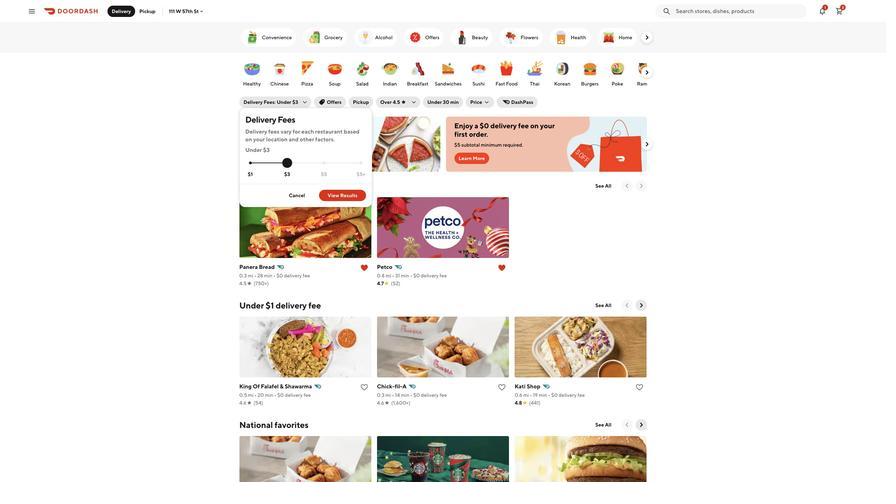 Task type: describe. For each thing, give the bounding box(es) containing it.
restaurant
[[315, 128, 343, 135]]

see all link for under $1 delivery fee
[[591, 300, 616, 311]]

flowers
[[521, 35, 538, 40]]

grocery link
[[303, 28, 347, 47]]

delivery for chick-fil-a
[[421, 393, 439, 398]]

fil-
[[395, 383, 403, 390]]

min for kati shop
[[539, 393, 547, 398]]

57th
[[182, 8, 193, 14]]

under right fees:
[[277, 99, 291, 105]]

• right 19
[[548, 393, 550, 398]]

beauty link
[[451, 28, 492, 47]]

28
[[257, 273, 263, 279]]

saved stores link
[[239, 180, 288, 192]]

3 button
[[832, 4, 847, 18]]

delivery button
[[108, 5, 135, 17]]

for
[[293, 128, 300, 135]]

• left 28
[[254, 273, 256, 279]]

fees
[[268, 128, 279, 135]]

40%
[[262, 122, 277, 130]]

4.7
[[377, 281, 384, 287]]

all for saved stores
[[605, 183, 611, 189]]

over 4.5 button
[[376, 97, 420, 108]]

up to $10 off with 40welcome, valid on subtotals $15+
[[248, 134, 342, 146]]

2 horizontal spatial $3
[[292, 99, 298, 105]]

under $3
[[245, 147, 270, 154]]

delivery fees vary for each restaurant based on your location and other factors.
[[245, 128, 360, 143]]

previous button of carousel image for saved stores
[[624, 183, 631, 190]]

&
[[280, 383, 284, 390]]

beauty
[[472, 35, 488, 40]]

flowers link
[[499, 28, 543, 47]]

14
[[395, 393, 400, 398]]

other
[[300, 136, 314, 143]]

$10
[[261, 134, 270, 139]]

delivery for delivery fees
[[245, 115, 276, 125]]

0.6
[[515, 393, 522, 398]]

0.8 mi • 31 min • $​0 delivery fee
[[377, 273, 447, 279]]

saved stores
[[239, 181, 288, 191]]

pickup for the left pickup button
[[139, 8, 155, 14]]

31
[[395, 273, 400, 279]]

chinese
[[270, 81, 289, 87]]

delivery for kati shop
[[559, 393, 577, 398]]

20
[[258, 393, 264, 398]]

30
[[443, 99, 449, 105]]

national favorites
[[239, 420, 309, 430]]

home image
[[600, 29, 617, 46]]

$5 subtotal minimum required.
[[454, 142, 523, 148]]

dashpass
[[511, 99, 533, 105]]

health link
[[550, 28, 590, 47]]

delivery fees: under $3
[[244, 99, 298, 105]]

delivery for petco
[[421, 273, 439, 279]]

mi for chick-fil-a
[[386, 393, 391, 398]]

1 vertical spatial pickup button
[[349, 97, 373, 108]]

over 4.5
[[380, 99, 400, 105]]

4.6 for chick-fil-a
[[377, 400, 384, 406]]

cancel button
[[280, 190, 314, 201]]

0.8
[[377, 273, 385, 279]]

based
[[344, 128, 360, 135]]

0.5
[[239, 393, 247, 398]]

0.3 for chick-fil-a
[[377, 393, 385, 398]]

view results button
[[319, 190, 366, 201]]

open menu image
[[28, 7, 36, 15]]

national favorites link
[[239, 420, 309, 431]]

$15+
[[269, 141, 280, 146]]

required.
[[503, 142, 523, 148]]

$​0 for kati shop
[[551, 393, 558, 398]]

shawarma
[[285, 383, 312, 390]]

$5 for $5
[[321, 171, 327, 177]]

$​0 for chick-fil-a
[[413, 393, 420, 398]]

min for panera bread
[[264, 273, 272, 279]]

offers image
[[407, 29, 424, 46]]

fee for chick-fil-a
[[440, 393, 447, 398]]

grocery
[[324, 35, 343, 40]]

mi for panera bread
[[248, 273, 253, 279]]

$5+
[[357, 171, 365, 177]]

offers inside button
[[327, 99, 342, 105]]

min for king of falafel & shawarma
[[265, 393, 273, 398]]

4.6 for king of falafel & shawarma
[[239, 400, 247, 406]]

on inside enjoy a $0 delivery fee on your first order.
[[530, 122, 539, 130]]

click to add this store to your saved list image
[[498, 383, 506, 392]]

pickup for the bottom pickup button
[[353, 99, 369, 105]]

under 30 min
[[427, 99, 459, 105]]

• left 20
[[255, 393, 257, 398]]

delivery inside enjoy a $0 delivery fee on your first order.
[[491, 122, 517, 130]]

see all link for national favorites
[[591, 420, 616, 431]]

healthy
[[243, 81, 261, 87]]

1 horizontal spatial your
[[289, 122, 304, 130]]

click to remove this store from your saved list image for petco
[[498, 264, 506, 272]]

0 horizontal spatial 4.5
[[239, 281, 247, 287]]

min for chick-fil-a
[[401, 393, 409, 398]]

health
[[571, 35, 586, 40]]

previous button of carousel image
[[624, 422, 631, 429]]

$5+ stars and over image
[[360, 162, 362, 165]]

learn more
[[459, 156, 485, 161]]

under for under 30 min
[[427, 99, 442, 105]]

2
[[320, 122, 324, 130]]

• down bread
[[273, 273, 276, 279]]

• right 31
[[410, 273, 412, 279]]

(1,600+)
[[391, 400, 410, 406]]

health image
[[553, 29, 569, 46]]

bread
[[259, 264, 275, 271]]

click to add this store to your saved list image for king of falafel & shawarma
[[360, 383, 369, 392]]

factors.
[[315, 136, 335, 143]]

minimum
[[481, 142, 502, 148]]

alcohol link
[[354, 28, 397, 47]]

alcohol
[[375, 35, 393, 40]]

(52)
[[391, 281, 400, 287]]

delivery for king of falafel & shawarma
[[285, 393, 303, 398]]

order.
[[469, 130, 488, 138]]

mi for kati shop
[[523, 393, 529, 398]]

• up (1,600+)
[[410, 393, 412, 398]]

(750+)
[[254, 281, 269, 287]]

0.3 mi • 28 min • $​0 delivery fee
[[239, 273, 310, 279]]

111 w 57th st button
[[169, 8, 204, 14]]

offers link
[[404, 28, 444, 47]]

• left the 14
[[392, 393, 394, 398]]

under $1 delivery fee
[[239, 301, 321, 311]]

see all for national favorites
[[596, 422, 611, 428]]

• left 31
[[392, 273, 394, 279]]



Task type: vqa. For each thing, say whether or not it's contained in the screenshot.


Task type: locate. For each thing, give the bounding box(es) containing it.
1 horizontal spatial on
[[336, 134, 342, 139]]

orders
[[326, 122, 347, 130]]

4.5 inside button
[[393, 99, 400, 105]]

3 all from the top
[[605, 422, 611, 428]]

to
[[256, 134, 260, 139]]

1 all from the top
[[605, 183, 611, 189]]

2 vertical spatial see
[[596, 422, 604, 428]]

mi right 0.8
[[386, 273, 391, 279]]

1 horizontal spatial pickup button
[[349, 97, 373, 108]]

1 next button of carousel image from the top
[[638, 302, 645, 309]]

min for petco
[[401, 273, 409, 279]]

4.6 down 0.5
[[239, 400, 247, 406]]

0 vertical spatial offers
[[425, 35, 439, 40]]

on inside delivery fees vary for each restaurant based on your location and other factors.
[[245, 136, 252, 143]]

0.3 down chick-
[[377, 393, 385, 398]]

chick-
[[377, 383, 395, 390]]

111
[[169, 8, 175, 14]]

0 horizontal spatial pickup button
[[135, 5, 160, 17]]

1 click to remove this store from your saved list image from the left
[[360, 264, 369, 272]]

1 horizontal spatial click to remove this store from your saved list image
[[498, 264, 506, 272]]

1 see all from the top
[[596, 183, 611, 189]]

saved
[[239, 181, 263, 191]]

fee inside enjoy a $0 delivery fee on your first order.
[[518, 122, 529, 130]]

beauty image
[[454, 29, 471, 46]]

panera
[[239, 264, 258, 271]]

salad
[[356, 81, 369, 87]]

learn more button
[[454, 153, 489, 164]]

mi for king of falafel & shawarma
[[248, 393, 254, 398]]

fast food
[[496, 81, 518, 87]]

see all
[[596, 183, 611, 189], [596, 303, 611, 308], [596, 422, 611, 428]]

1 see from the top
[[596, 183, 604, 189]]

0 horizontal spatial 4.6
[[239, 400, 247, 406]]

1 vertical spatial see all link
[[591, 300, 616, 311]]

4.5 right over in the top of the page
[[393, 99, 400, 105]]

min right 20
[[265, 393, 273, 398]]

0 vertical spatial first
[[305, 122, 319, 130]]

min right 30
[[450, 99, 459, 105]]

min right 28
[[264, 273, 272, 279]]

1 vertical spatial first
[[454, 130, 468, 138]]

$5 for $5 subtotal minimum required.
[[454, 142, 460, 148]]

$3 up the fees
[[292, 99, 298, 105]]

delivery
[[112, 8, 131, 14], [244, 99, 263, 105], [245, 115, 276, 125], [245, 128, 267, 135]]

falafel
[[261, 383, 279, 390]]

fee for kati shop
[[578, 393, 585, 398]]

subtotal
[[461, 142, 480, 148]]

mi right 0.6
[[523, 393, 529, 398]]

0 horizontal spatial first
[[305, 122, 319, 130]]

under $1 delivery fee link
[[239, 300, 321, 311]]

19
[[533, 393, 538, 398]]

1 horizontal spatial pickup
[[353, 99, 369, 105]]

pickup down salad
[[353, 99, 369, 105]]

0 vertical spatial 0.3
[[239, 273, 247, 279]]

mi for petco
[[386, 273, 391, 279]]

1 vertical spatial pickup
[[353, 99, 369, 105]]

0 horizontal spatial off
[[271, 134, 277, 139]]

3
[[842, 5, 844, 9]]

next button of carousel image
[[638, 302, 645, 309], [638, 422, 645, 429]]

2 horizontal spatial your
[[540, 122, 555, 130]]

delivery inside button
[[112, 8, 131, 14]]

under left 30
[[427, 99, 442, 105]]

2 all from the top
[[605, 303, 611, 308]]

home
[[619, 35, 632, 40]]

2 vertical spatial all
[[605, 422, 611, 428]]

0 horizontal spatial 0.3
[[239, 273, 247, 279]]

0 vertical spatial all
[[605, 183, 611, 189]]

2 vertical spatial see all
[[596, 422, 611, 428]]

min right 19
[[539, 393, 547, 398]]

1 previous button of carousel image from the top
[[624, 183, 631, 190]]

poke
[[612, 81, 623, 87]]

st
[[194, 8, 199, 14]]

your inside delivery fees vary for each restaurant based on your location and other factors.
[[253, 136, 265, 143]]

vary
[[281, 128, 292, 135]]

delivery for delivery fees: under $3
[[244, 99, 263, 105]]

delivery for delivery
[[112, 8, 131, 14]]

off up $15+
[[271, 134, 277, 139]]

fees:
[[264, 99, 276, 105]]

0.6 mi • 19 min • $​0 delivery fee
[[515, 393, 585, 398]]

food
[[506, 81, 518, 87]]

1 vertical spatial all
[[605, 303, 611, 308]]

delivery down 0.3 mi • 28 min • $​0 delivery fee
[[276, 301, 307, 311]]

under for under $1 delivery fee
[[239, 301, 264, 311]]

view results
[[328, 193, 357, 198]]

pickup button left 111
[[135, 5, 160, 17]]

2 vertical spatial see all link
[[591, 420, 616, 431]]

more
[[473, 156, 485, 161]]

w
[[176, 8, 181, 14]]

delivery for panera bread
[[284, 273, 302, 279]]

see for national favorites
[[596, 422, 604, 428]]

stores
[[265, 181, 288, 191]]

under inside button
[[427, 99, 442, 105]]

up
[[248, 134, 255, 139]]

click to remove this store from your saved list image
[[360, 264, 369, 272], [498, 264, 506, 272]]

all for under $1 delivery fee
[[605, 303, 611, 308]]

view
[[328, 193, 339, 198]]

0 vertical spatial see
[[596, 183, 604, 189]]

1 vertical spatial 4.5
[[239, 281, 247, 287]]

0.3 down panera
[[239, 273, 247, 279]]

1 vertical spatial off
[[271, 134, 277, 139]]

Store search: begin typing to search for stores available on DoorDash text field
[[676, 7, 803, 15]]

location
[[266, 136, 288, 143]]

fee for panera bread
[[303, 273, 310, 279]]

0.3
[[239, 273, 247, 279], [377, 393, 385, 398]]

0 vertical spatial $1
[[248, 171, 253, 177]]

favorites
[[275, 420, 309, 430]]

2 click to add this store to your saved list image from the left
[[636, 383, 644, 392]]

3 see all link from the top
[[591, 420, 616, 431]]

off inside up to $10 off with 40welcome, valid on subtotals $15+
[[271, 134, 277, 139]]

on right valid in the left of the page
[[336, 134, 342, 139]]

apparel image
[[647, 29, 664, 46]]

4.5
[[393, 99, 400, 105], [239, 281, 247, 287]]

• left 19
[[530, 393, 532, 398]]

convenience image
[[244, 29, 261, 46]]

1 vertical spatial see all
[[596, 303, 611, 308]]

off up with
[[278, 122, 288, 130]]

see for saved stores
[[596, 183, 604, 189]]

$3 down subtotals
[[263, 147, 270, 154]]

0 vertical spatial $5
[[454, 142, 460, 148]]

alcohol image
[[357, 29, 374, 46]]

(54)
[[254, 400, 263, 406]]

sandwiches
[[435, 81, 462, 87]]

mi down chick-
[[386, 393, 391, 398]]

korean
[[554, 81, 570, 87]]

0 horizontal spatial your
[[253, 136, 265, 143]]

1 horizontal spatial first
[[454, 130, 468, 138]]

2 see from the top
[[596, 303, 604, 308]]

on left to
[[245, 136, 252, 143]]

$​0 down &
[[277, 393, 284, 398]]

pizza
[[301, 81, 313, 87]]

indian
[[383, 81, 397, 87]]

under for under $3
[[245, 147, 262, 154]]

2 see all from the top
[[596, 303, 611, 308]]

pickup button down salad
[[349, 97, 373, 108]]

fee for king of falafel & shawarma
[[304, 393, 311, 398]]

chick-fil-a
[[377, 383, 407, 390]]

mi
[[248, 273, 253, 279], [386, 273, 391, 279], [248, 393, 254, 398], [386, 393, 391, 398], [523, 393, 529, 398]]

min right 31
[[401, 273, 409, 279]]

soup
[[329, 81, 341, 87]]

mi down panera
[[248, 273, 253, 279]]

1 click to add this store to your saved list image from the left
[[360, 383, 369, 392]]

click to add this store to your saved list image for kati shop
[[636, 383, 644, 392]]

$5 left subtotal
[[454, 142, 460, 148]]

under down subtotals
[[245, 147, 262, 154]]

4.5 down panera
[[239, 281, 247, 287]]

click to remove this store from your saved list image for panera bread
[[360, 264, 369, 272]]

$​0 for panera bread
[[277, 273, 283, 279]]

0 horizontal spatial pickup
[[139, 8, 155, 14]]

1 horizontal spatial $5
[[454, 142, 460, 148]]

4.6 down chick-
[[377, 400, 384, 406]]

1 vertical spatial see
[[596, 303, 604, 308]]

0 vertical spatial see all link
[[591, 180, 616, 192]]

offers down soup
[[327, 99, 342, 105]]

0 horizontal spatial offers
[[327, 99, 342, 105]]

$​0
[[277, 273, 283, 279], [413, 273, 420, 279], [277, 393, 284, 398], [413, 393, 420, 398], [551, 393, 558, 398]]

pickup
[[139, 8, 155, 14], [353, 99, 369, 105]]

$​0 right the 14
[[413, 393, 420, 398]]

$​0 right 31
[[413, 273, 420, 279]]

2 see all link from the top
[[591, 300, 616, 311]]

$0
[[480, 122, 489, 130]]

111 w 57th st
[[169, 8, 199, 14]]

see all for saved stores
[[596, 183, 611, 189]]

all for national favorites
[[605, 422, 611, 428]]

and
[[289, 136, 299, 143]]

a
[[403, 383, 407, 390]]

over
[[380, 99, 392, 105]]

delivery
[[491, 122, 517, 130], [284, 273, 302, 279], [421, 273, 439, 279], [276, 301, 307, 311], [285, 393, 303, 398], [421, 393, 439, 398], [559, 393, 577, 398]]

2 items, open order cart image
[[835, 7, 844, 15]]

flowers image
[[502, 29, 519, 46]]

$1 down (750+)
[[266, 301, 274, 311]]

each
[[301, 128, 314, 135]]

kati
[[515, 383, 526, 390]]

see all link for saved stores
[[591, 180, 616, 192]]

on for delivery fees
[[245, 136, 252, 143]]

first inside enjoy a $0 delivery fee on your first order.
[[454, 130, 468, 138]]

2 click to remove this store from your saved list image from the left
[[498, 264, 506, 272]]

0 horizontal spatial $1
[[248, 171, 253, 177]]

pickup left 111
[[139, 8, 155, 14]]

0 horizontal spatial click to add this store to your saved list image
[[360, 383, 369, 392]]

see for under $1 delivery fee
[[596, 303, 604, 308]]

breakfast
[[407, 81, 428, 87]]

on down dashpass
[[530, 122, 539, 130]]

2 horizontal spatial on
[[530, 122, 539, 130]]

$3 up stores
[[284, 171, 290, 177]]

grocery image
[[306, 29, 323, 46]]

0 vertical spatial 4.5
[[393, 99, 400, 105]]

mi right 0.5
[[248, 393, 254, 398]]

0 horizontal spatial click to remove this store from your saved list image
[[360, 264, 369, 272]]

2 4.6 from the left
[[377, 400, 384, 406]]

1 see all link from the top
[[591, 180, 616, 192]]

fee for petco
[[440, 273, 447, 279]]

home link
[[597, 28, 637, 47]]

thai
[[530, 81, 540, 87]]

1 horizontal spatial 4.5
[[393, 99, 400, 105]]

next button of carousel image for national favorites
[[638, 422, 645, 429]]

delivery right "$0"
[[491, 122, 517, 130]]

previous button of carousel image for under $1 delivery fee
[[624, 302, 631, 309]]

0 vertical spatial next button of carousel image
[[638, 302, 645, 309]]

0.3 mi • 14 min • $​0 delivery fee
[[377, 393, 447, 398]]

$​0 right 28
[[277, 273, 283, 279]]

next button of carousel image
[[643, 34, 650, 41], [643, 69, 650, 76], [643, 141, 650, 148], [638, 183, 645, 190]]

0 vertical spatial $3
[[292, 99, 298, 105]]

results
[[340, 193, 357, 198]]

min right the 14
[[401, 393, 409, 398]]

delivery up under $1 delivery fee link
[[284, 273, 302, 279]]

min inside button
[[450, 99, 459, 105]]

$​0 for king of falafel & shawarma
[[277, 393, 284, 398]]

0 horizontal spatial on
[[245, 136, 252, 143]]

on for get 40% off your first 2 orders
[[336, 134, 342, 139]]

$​0 right 19
[[551, 393, 558, 398]]

2 vertical spatial $3
[[284, 171, 290, 177]]

dashpass button
[[497, 97, 538, 108]]

1 vertical spatial $1
[[266, 301, 274, 311]]

learn
[[459, 156, 472, 161]]

first down enjoy
[[454, 130, 468, 138]]

notification bell image
[[818, 7, 827, 15]]

1 vertical spatial $3
[[263, 147, 270, 154]]

• down king of falafel & shawarma
[[274, 393, 276, 398]]

4.8
[[515, 400, 522, 406]]

delivery right the 14
[[421, 393, 439, 398]]

$1 down $1 stars and over icon
[[248, 171, 253, 177]]

min
[[450, 99, 459, 105], [264, 273, 272, 279], [401, 273, 409, 279], [265, 393, 273, 398], [401, 393, 409, 398], [539, 393, 547, 398]]

1 horizontal spatial offers
[[425, 35, 439, 40]]

your inside enjoy a $0 delivery fee on your first order.
[[540, 122, 555, 130]]

1 horizontal spatial 0.3
[[377, 393, 385, 398]]

1 horizontal spatial $3
[[284, 171, 290, 177]]

previous button of carousel image
[[624, 183, 631, 190], [624, 302, 631, 309]]

get
[[248, 122, 260, 130]]

king
[[239, 383, 252, 390]]

3 see from the top
[[596, 422, 604, 428]]

0 vertical spatial pickup button
[[135, 5, 160, 17]]

convenience link
[[241, 28, 296, 47]]

1 vertical spatial $5
[[321, 171, 327, 177]]

convenience
[[262, 35, 292, 40]]

delivery inside delivery fees vary for each restaurant based on your location and other factors.
[[245, 128, 267, 135]]

under down (750+)
[[239, 301, 264, 311]]

delivery fees
[[245, 115, 295, 125]]

price
[[470, 99, 482, 105]]

offers right offers image
[[425, 35, 439, 40]]

1 vertical spatial offers
[[327, 99, 342, 105]]

burgers
[[581, 81, 599, 87]]

of
[[253, 383, 260, 390]]

sushi
[[473, 81, 485, 87]]

king of falafel & shawarma
[[239, 383, 312, 390]]

0 horizontal spatial $3
[[263, 147, 270, 154]]

1 vertical spatial next button of carousel image
[[638, 422, 645, 429]]

1 vertical spatial previous button of carousel image
[[624, 302, 631, 309]]

under
[[277, 99, 291, 105], [427, 99, 442, 105], [245, 147, 262, 154], [239, 301, 264, 311]]

$1
[[248, 171, 253, 177], [266, 301, 274, 311]]

national
[[239, 420, 273, 430]]

2 next button of carousel image from the top
[[638, 422, 645, 429]]

1 horizontal spatial off
[[278, 122, 288, 130]]

0 vertical spatial pickup
[[139, 8, 155, 14]]

get 40% off your first 2 orders
[[248, 122, 347, 130]]

0 vertical spatial off
[[278, 122, 288, 130]]

2 previous button of carousel image from the top
[[624, 302, 631, 309]]

0 vertical spatial previous button of carousel image
[[624, 183, 631, 190]]

delivery for delivery fees vary for each restaurant based on your location and other factors.
[[245, 128, 267, 135]]

1 horizontal spatial click to add this store to your saved list image
[[636, 383, 644, 392]]

3 see all from the top
[[596, 422, 611, 428]]

next button of carousel image for under $1 delivery fee
[[638, 302, 645, 309]]

(441)
[[529, 400, 541, 406]]

$1 stars and over image
[[249, 162, 252, 165]]

delivery right 19
[[559, 393, 577, 398]]

on inside up to $10 off with 40welcome, valid on subtotals $15+
[[336, 134, 342, 139]]

1 vertical spatial 0.3
[[377, 393, 385, 398]]

0.3 for panera bread
[[239, 273, 247, 279]]

pickup button
[[135, 5, 160, 17], [349, 97, 373, 108]]

$5 stars and over image
[[323, 162, 326, 165]]

$5 down $5 stars and over "icon"
[[321, 171, 327, 177]]

first left 2
[[305, 122, 319, 130]]

fee
[[518, 122, 529, 130], [303, 273, 310, 279], [440, 273, 447, 279], [308, 301, 321, 311], [304, 393, 311, 398], [440, 393, 447, 398], [578, 393, 585, 398]]

see all for under $1 delivery fee
[[596, 303, 611, 308]]

click to add this store to your saved list image
[[360, 383, 369, 392], [636, 383, 644, 392]]

0 vertical spatial see all
[[596, 183, 611, 189]]

see all link
[[591, 180, 616, 192], [591, 300, 616, 311], [591, 420, 616, 431]]

1 horizontal spatial 4.6
[[377, 400, 384, 406]]

0 horizontal spatial $5
[[321, 171, 327, 177]]

delivery down shawarma
[[285, 393, 303, 398]]

delivery right 31
[[421, 273, 439, 279]]

$​0 for petco
[[413, 273, 420, 279]]

1 4.6 from the left
[[239, 400, 247, 406]]

1 horizontal spatial $1
[[266, 301, 274, 311]]



